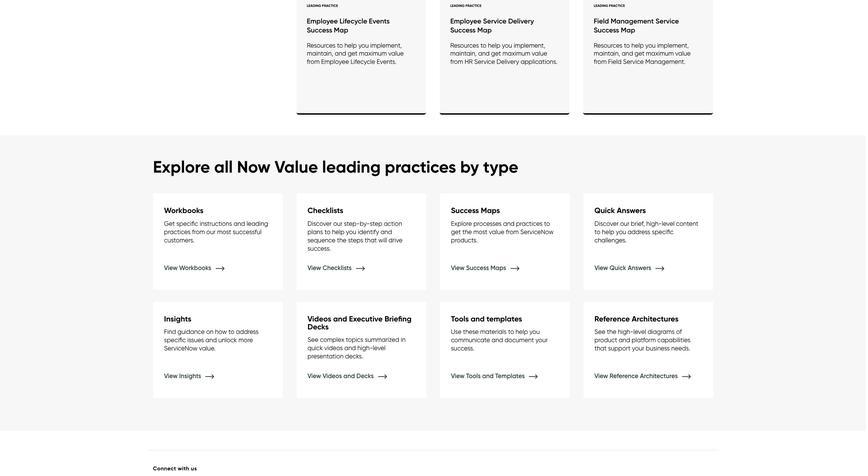 Task type: describe. For each thing, give the bounding box(es) containing it.
and inside discover our step-by-step action plans to help you identify and sequence the steps that will drive success.
[[381, 229, 392, 236]]

our for checklists
[[334, 220, 343, 228]]

view insights link
[[164, 373, 225, 381]]

get for service
[[491, 50, 501, 57]]

resources to help you implement, maintain, and get maximum value from employee lifecycle events.
[[307, 42, 404, 65]]

value inside explore processes and practices to get the most value from servicenow products.
[[489, 229, 505, 236]]

view tools and templates
[[451, 373, 527, 381]]

sequence
[[308, 237, 336, 244]]

specific inside find guidance on how to address specific issues and unlock more servicenow value.
[[164, 337, 186, 344]]

0 vertical spatial quick
[[595, 206, 615, 216]]

map for service
[[478, 26, 492, 34]]

1 vertical spatial workbooks
[[179, 265, 211, 272]]

view reference architectures link
[[595, 373, 702, 381]]

view for workbooks
[[164, 265, 178, 272]]

management.
[[646, 58, 686, 65]]

resources for employee service delivery success map
[[451, 42, 479, 49]]

all
[[214, 157, 233, 177]]

view workbooks link
[[164, 265, 235, 272]]

to inside explore processes and practices to get the most value from servicenow products.
[[544, 220, 550, 228]]

field management service success map
[[594, 17, 679, 34]]

to inside the 'use these materials to help you communicate and document your success.'
[[508, 329, 514, 336]]

1 vertical spatial videos
[[323, 373, 342, 381]]

leading for employee service delivery success map
[[451, 3, 465, 8]]

discover for checklists
[[308, 220, 332, 228]]

events
[[369, 17, 390, 25]]

high- inside discover our brief, high-level content to help you address specific challenges.
[[647, 220, 662, 228]]

practices for explore all now value leading practices by type
[[385, 157, 456, 177]]

presentation
[[308, 353, 344, 361]]

practices for get specific instructions and leading practices from our most successful customers.
[[164, 229, 191, 236]]

brief,
[[631, 220, 645, 228]]

0 vertical spatial maps
[[481, 206, 500, 216]]

leading for value
[[322, 157, 381, 177]]

view quick answers link
[[595, 265, 675, 272]]

materials
[[481, 329, 507, 336]]

in
[[401, 337, 406, 344]]

templates
[[496, 373, 525, 381]]

get
[[164, 220, 175, 228]]

product
[[595, 337, 618, 344]]

capabilities
[[658, 337, 691, 344]]

hr
[[465, 58, 473, 65]]

servicenow inside explore processes and practices to get the most value from servicenow products.
[[521, 229, 554, 236]]

view for reference architectures
[[595, 373, 608, 381]]

success for employee service delivery success map
[[451, 26, 476, 34]]

employee lifecycle events success map
[[307, 17, 390, 34]]

0 vertical spatial workbooks
[[164, 206, 204, 216]]

view for tools and templates
[[451, 373, 465, 381]]

servicenow inside find guidance on how to address specific issues and unlock more servicenow value.
[[164, 345, 198, 353]]

maintain, for field management service success map
[[594, 50, 621, 57]]

now
[[237, 157, 271, 177]]

communicate
[[451, 337, 490, 344]]

0 vertical spatial reference
[[595, 315, 630, 324]]

level inside see the high-level diagrams of product and platform capabilities that support your business needs.
[[634, 329, 647, 336]]

from inside explore processes and practices to get the most value from servicenow products.
[[506, 229, 519, 236]]

leading practice for service
[[451, 3, 482, 8]]

view reference architectures
[[595, 373, 680, 381]]

view for checklists
[[308, 265, 321, 272]]

see the high-level diagrams of product and platform capabilities that support your business needs.
[[595, 329, 691, 353]]

decks.
[[345, 353, 363, 361]]

use these materials to help you communicate and document your success.
[[451, 329, 548, 353]]

that inside discover our step-by-step action plans to help you identify and sequence the steps that will drive success.
[[365, 237, 377, 244]]

employee for employee lifecycle events success map
[[307, 17, 338, 25]]

how
[[215, 329, 227, 336]]

tools and templates
[[451, 315, 523, 324]]

applications.
[[521, 58, 558, 65]]

by
[[461, 157, 479, 177]]

value for employee lifecycle events success map
[[389, 50, 404, 57]]

quick
[[308, 345, 323, 352]]

success maps
[[451, 206, 500, 216]]

lifecycle inside employee lifecycle events success map
[[340, 17, 367, 25]]

discover our step-by-step action plans to help you identify and sequence the steps that will drive success.
[[308, 220, 403, 252]]

get for lifecycle
[[348, 50, 358, 57]]

and inside resources to help you implement, maintain, and get maximum value from employee lifecycle events.
[[335, 50, 346, 57]]

practice for lifecycle
[[322, 3, 338, 8]]

practices inside explore processes and practices to get the most value from servicenow products.
[[516, 220, 543, 228]]

view for insights
[[164, 373, 178, 381]]

maximum for employee lifecycle events success map
[[359, 50, 387, 57]]

business
[[646, 345, 670, 353]]

level inside discover our brief, high-level content to help you address specific challenges.
[[662, 220, 675, 228]]

specific inside get specific instructions and leading practices from our most successful customers.
[[177, 220, 198, 228]]

resources to help you implement, maintain, and get maximum value from hr service delivery applications.
[[451, 42, 558, 65]]

find
[[164, 329, 176, 336]]

1 vertical spatial reference
[[610, 373, 639, 381]]

maintain, for employee service delivery success map
[[451, 50, 477, 57]]

more
[[239, 337, 253, 344]]

value for field management service success map
[[676, 50, 691, 57]]

and inside see the high-level diagrams of product and platform capabilities that support your business needs.
[[619, 337, 631, 344]]

implement, for employee lifecycle events success map
[[371, 42, 402, 49]]

processes
[[474, 220, 502, 228]]

implement, for employee service delivery success map
[[514, 42, 546, 49]]

0 vertical spatial insights
[[164, 315, 191, 324]]

your inside see the high-level diagrams of product and platform capabilities that support your business needs.
[[632, 345, 645, 353]]

leading for field management service success map
[[594, 3, 609, 8]]

0 vertical spatial answers
[[617, 206, 646, 216]]

1 vertical spatial quick
[[610, 265, 627, 272]]

use
[[451, 329, 462, 336]]

0 vertical spatial tools
[[451, 315, 469, 324]]

you inside the 'use these materials to help you communicate and document your success.'
[[530, 329, 540, 336]]

action
[[384, 220, 402, 228]]

see for reference architectures
[[595, 329, 606, 336]]

by-
[[360, 220, 370, 228]]

from for employee service delivery success map
[[451, 58, 463, 65]]

and inside resources to help you implement, maintain, and get maximum value from hr service delivery applications.
[[479, 50, 490, 57]]

executive
[[349, 315, 383, 324]]

implement, for field management service success map
[[658, 42, 689, 49]]

and inside videos and executive briefing decks
[[333, 315, 347, 324]]

view for videos and executive briefing decks
[[308, 373, 321, 381]]

diagrams
[[648, 329, 675, 336]]

view insights
[[164, 373, 203, 381]]

customers.
[[164, 237, 195, 244]]

1 vertical spatial answers
[[628, 265, 652, 272]]

challenges.
[[595, 237, 627, 244]]

view success maps link
[[451, 265, 530, 272]]

events.
[[377, 58, 397, 65]]

most inside explore processes and practices to get the most value from servicenow products.
[[474, 229, 488, 236]]

help inside discover our step-by-step action plans to help you identify and sequence the steps that will drive success.
[[332, 229, 345, 236]]

topics
[[346, 337, 364, 344]]

you inside resources to help you implement, maintain, and get maximum value from hr service delivery applications.
[[502, 42, 513, 49]]

and left the templates
[[483, 373, 494, 381]]

instructions
[[200, 220, 232, 228]]

and inside explore processes and practices to get the most value from servicenow products.
[[503, 220, 515, 228]]

will
[[379, 237, 387, 244]]

find guidance on how to address specific issues and unlock more servicenow value.
[[164, 329, 259, 353]]

plans
[[308, 229, 323, 236]]

see for videos and executive briefing decks
[[308, 337, 319, 344]]

help inside the 'use these materials to help you communicate and document your success.'
[[516, 329, 528, 336]]

of
[[677, 329, 682, 336]]

success. inside the 'use these materials to help you communicate and document your success.'
[[451, 345, 475, 353]]

field inside resources to help you implement, maintain, and get maximum value from field service management.
[[609, 58, 622, 65]]

you inside discover our brief, high-level content to help you address specific challenges.
[[616, 229, 627, 236]]

explore for explore processes and practices to get the most value from servicenow products.
[[451, 220, 472, 228]]

lifecycle inside resources to help you implement, maintain, and get maximum value from employee lifecycle events.
[[351, 58, 375, 65]]

1 vertical spatial tools
[[466, 373, 481, 381]]

resources to help you implement, maintain, and get maximum value from field service management.
[[594, 42, 691, 65]]

to inside discover our step-by-step action plans to help you identify and sequence the steps that will drive success.
[[325, 229, 331, 236]]

help inside discover our brief, high-level content to help you address specific challenges.
[[602, 229, 615, 236]]

discover our brief, high-level content to help you address specific challenges.
[[595, 220, 699, 244]]

employee service delivery success map
[[451, 17, 534, 34]]

success. inside discover our step-by-step action plans to help you identify and sequence the steps that will drive success.
[[308, 245, 331, 252]]

value.
[[199, 345, 216, 353]]

get inside explore processes and practices to get the most value from servicenow products.
[[451, 229, 461, 236]]

value
[[275, 157, 318, 177]]

to inside discover our brief, high-level content to help you address specific challenges.
[[595, 229, 601, 236]]

document
[[505, 337, 534, 344]]

our inside get specific instructions and leading practices from our most successful customers.
[[207, 229, 216, 236]]

address inside discover our brief, high-level content to help you address specific challenges.
[[628, 229, 651, 236]]

1 vertical spatial architectures
[[640, 373, 678, 381]]

field inside field management service success map
[[594, 17, 609, 25]]

videos and executive briefing decks
[[308, 315, 412, 332]]

resources for field management service success map
[[594, 42, 623, 49]]

reference architectures
[[595, 315, 679, 324]]

success for employee lifecycle events success map
[[307, 26, 332, 34]]



Task type: locate. For each thing, give the bounding box(es) containing it.
map inside the employee service delivery success map
[[478, 26, 492, 34]]

value inside resources to help you implement, maintain, and get maximum value from employee lifecycle events.
[[389, 50, 404, 57]]

0 vertical spatial field
[[594, 17, 609, 25]]

1 horizontal spatial the
[[463, 229, 472, 236]]

practice for service
[[466, 3, 482, 8]]

level up platform
[[634, 329, 647, 336]]

employee inside the employee service delivery success map
[[451, 17, 482, 25]]

discover inside discover our brief, high-level content to help you address specific challenges.
[[595, 220, 619, 228]]

1 horizontal spatial leading
[[451, 3, 465, 8]]

1 practice from the left
[[322, 3, 338, 8]]

1 horizontal spatial see
[[595, 329, 606, 336]]

see inside see the high-level diagrams of product and platform capabilities that support your business needs.
[[595, 329, 606, 336]]

0 vertical spatial specific
[[177, 220, 198, 228]]

0 horizontal spatial explore
[[153, 157, 210, 177]]

leading for employee lifecycle events success map
[[307, 3, 321, 8]]

videos down presentation
[[323, 373, 342, 381]]

quick down challenges.
[[610, 265, 627, 272]]

architectures down business
[[640, 373, 678, 381]]

get down the employee service delivery success map
[[491, 50, 501, 57]]

value inside resources to help you implement, maintain, and get maximum value from field service management.
[[676, 50, 691, 57]]

3 maintain, from the left
[[594, 50, 621, 57]]

and inside find guidance on how to address specific issues and unlock more servicenow value.
[[206, 337, 217, 344]]

needs.
[[672, 345, 691, 353]]

3 implement, from the left
[[658, 42, 689, 49]]

2 discover from the left
[[595, 220, 619, 228]]

management
[[611, 17, 654, 25]]

checklists down sequence
[[323, 265, 352, 272]]

and inside get specific instructions and leading practices from our most successful customers.
[[234, 220, 245, 228]]

and inside see complex topics summarized in quick videos and high-level presentation decks.
[[345, 345, 356, 352]]

platform
[[632, 337, 656, 344]]

our left step- at top
[[334, 220, 343, 228]]

level left content
[[662, 220, 675, 228]]

value up the events. in the top left of the page
[[389, 50, 404, 57]]

1 horizontal spatial success.
[[451, 345, 475, 353]]

your down platform
[[632, 345, 645, 353]]

1 implement, from the left
[[371, 42, 402, 49]]

decks down the decks.
[[357, 373, 374, 381]]

steps
[[348, 237, 363, 244]]

insights up "find"
[[164, 315, 191, 324]]

0 horizontal spatial our
[[207, 229, 216, 236]]

success for field management service success map
[[594, 26, 620, 34]]

2 horizontal spatial the
[[607, 329, 617, 336]]

0 horizontal spatial maintain,
[[307, 50, 333, 57]]

and up the decks.
[[345, 345, 356, 352]]

2 horizontal spatial level
[[662, 220, 675, 228]]

0 vertical spatial practices
[[385, 157, 456, 177]]

decks inside videos and executive briefing decks
[[308, 323, 329, 332]]

2 horizontal spatial leading practice
[[594, 3, 625, 8]]

implement,
[[371, 42, 402, 49], [514, 42, 546, 49], [658, 42, 689, 49]]

1 horizontal spatial your
[[632, 345, 645, 353]]

these
[[463, 329, 479, 336]]

view workbooks
[[164, 265, 213, 272]]

value for employee service delivery success map
[[532, 50, 548, 57]]

briefing
[[385, 315, 412, 324]]

level down summarized
[[373, 345, 386, 352]]

practice up the employee service delivery success map
[[466, 3, 482, 8]]

and down the decks.
[[344, 373, 355, 381]]

0 horizontal spatial maximum
[[359, 50, 387, 57]]

3 leading practice from the left
[[594, 3, 625, 8]]

high- down reference architectures
[[618, 329, 634, 336]]

1 vertical spatial checklists
[[323, 265, 352, 272]]

1 horizontal spatial explore
[[451, 220, 472, 228]]

our
[[334, 220, 343, 228], [621, 220, 630, 228], [207, 229, 216, 236]]

you inside resources to help you implement, maintain, and get maximum value from field service management.
[[646, 42, 656, 49]]

reference up product at right
[[595, 315, 630, 324]]

help down the employee service delivery success map
[[488, 42, 501, 49]]

and up the complex
[[333, 315, 347, 324]]

specific inside discover our brief, high-level content to help you address specific challenges.
[[652, 229, 674, 236]]

identify
[[358, 229, 379, 236]]

0 horizontal spatial discover
[[308, 220, 332, 228]]

practices
[[385, 157, 456, 177], [516, 220, 543, 228], [164, 229, 191, 236]]

address down brief,
[[628, 229, 651, 236]]

0 horizontal spatial servicenow
[[164, 345, 198, 353]]

1 vertical spatial level
[[634, 329, 647, 336]]

most inside get specific instructions and leading practices from our most successful customers.
[[217, 229, 231, 236]]

1 leading from the left
[[307, 3, 321, 8]]

0 vertical spatial success.
[[308, 245, 331, 252]]

3 practice from the left
[[609, 3, 625, 8]]

2 horizontal spatial high-
[[647, 220, 662, 228]]

support
[[609, 345, 631, 353]]

address inside find guidance on how to address specific issues and unlock more servicenow value.
[[236, 329, 259, 336]]

discover
[[308, 220, 332, 228], [595, 220, 619, 228]]

get inside resources to help you implement, maintain, and get maximum value from hr service delivery applications.
[[491, 50, 501, 57]]

you up document on the right bottom of page
[[530, 329, 540, 336]]

leading
[[307, 3, 321, 8], [451, 3, 465, 8], [594, 3, 609, 8]]

0 horizontal spatial high-
[[358, 345, 373, 352]]

reference down support
[[610, 373, 639, 381]]

resources inside resources to help you implement, maintain, and get maximum value from hr service delivery applications.
[[451, 42, 479, 49]]

2 horizontal spatial leading
[[594, 3, 609, 8]]

service inside the employee service delivery success map
[[483, 17, 507, 25]]

decks
[[308, 323, 329, 332], [357, 373, 374, 381]]

1 vertical spatial leading
[[247, 220, 268, 228]]

1 horizontal spatial address
[[628, 229, 651, 236]]

2 implement, from the left
[[514, 42, 546, 49]]

1 most from the left
[[217, 229, 231, 236]]

discover inside discover our step-by-step action plans to help you identify and sequence the steps that will drive success.
[[308, 220, 332, 228]]

discover for quick answers
[[595, 220, 619, 228]]

leading practice for management
[[594, 3, 625, 8]]

2 map from the left
[[478, 26, 492, 34]]

high- right brief,
[[647, 220, 662, 228]]

high-
[[647, 220, 662, 228], [618, 329, 634, 336], [358, 345, 373, 352]]

leading practice up management
[[594, 3, 625, 8]]

0 horizontal spatial leading practice
[[307, 3, 338, 8]]

view tools and templates link
[[451, 373, 548, 381]]

1 vertical spatial the
[[337, 237, 347, 244]]

2 horizontal spatial map
[[621, 26, 636, 34]]

implement, inside resources to help you implement, maintain, and get maximum value from employee lifecycle events.
[[371, 42, 402, 49]]

service inside field management service success map
[[656, 17, 679, 25]]

maintain, inside resources to help you implement, maintain, and get maximum value from field service management.
[[594, 50, 621, 57]]

get down employee lifecycle events success map
[[348, 50, 358, 57]]

1 horizontal spatial leading practice
[[451, 3, 482, 8]]

lifecycle left events
[[340, 17, 367, 25]]

2 vertical spatial high-
[[358, 345, 373, 352]]

0 vertical spatial checklists
[[308, 206, 344, 216]]

answers
[[617, 206, 646, 216], [628, 265, 652, 272]]

help down field management service success map
[[632, 42, 644, 49]]

to
[[337, 42, 343, 49], [481, 42, 487, 49], [624, 42, 630, 49], [544, 220, 550, 228], [325, 229, 331, 236], [595, 229, 601, 236], [229, 329, 235, 336], [508, 329, 514, 336]]

explore for explore all now value leading practices by type
[[153, 157, 210, 177]]

0 vertical spatial delivery
[[509, 17, 534, 25]]

resources inside resources to help you implement, maintain, and get maximum value from field service management.
[[594, 42, 623, 49]]

you inside discover our step-by-step action plans to help you identify and sequence the steps that will drive success.
[[346, 229, 357, 236]]

and inside resources to help you implement, maintain, and get maximum value from field service management.
[[622, 50, 634, 57]]

to inside resources to help you implement, maintain, and get maximum value from field service management.
[[624, 42, 630, 49]]

and up support
[[619, 337, 631, 344]]

content
[[677, 220, 699, 228]]

0 horizontal spatial address
[[236, 329, 259, 336]]

service
[[483, 17, 507, 25], [656, 17, 679, 25], [475, 58, 495, 65], [624, 58, 644, 65]]

2 vertical spatial practices
[[164, 229, 191, 236]]

2 resources from the left
[[451, 42, 479, 49]]

products.
[[451, 237, 478, 244]]

1 vertical spatial decks
[[357, 373, 374, 381]]

explore inside explore processes and practices to get the most value from servicenow products.
[[451, 220, 472, 228]]

guidance
[[178, 329, 205, 336]]

the up products.
[[463, 229, 472, 236]]

success inside employee lifecycle events success map
[[307, 26, 332, 34]]

and down the materials
[[492, 337, 503, 344]]

map for management
[[621, 26, 636, 34]]

the inside see the high-level diagrams of product and platform capabilities that support your business needs.
[[607, 329, 617, 336]]

videos inside videos and executive briefing decks
[[308, 315, 332, 324]]

success inside field management service success map
[[594, 26, 620, 34]]

maximum
[[359, 50, 387, 57], [503, 50, 531, 57], [646, 50, 674, 57]]

quick answers
[[595, 206, 646, 216]]

you up challenges.
[[616, 229, 627, 236]]

that inside see the high-level diagrams of product and platform capabilities that support your business needs.
[[595, 345, 607, 353]]

from inside resources to help you implement, maintain, and get maximum value from employee lifecycle events.
[[307, 58, 320, 65]]

to inside find guidance on how to address specific issues and unlock more servicenow value.
[[229, 329, 235, 336]]

2 horizontal spatial practice
[[609, 3, 625, 8]]

view for quick answers
[[595, 265, 608, 272]]

1 vertical spatial high-
[[618, 329, 634, 336]]

insights down value.
[[179, 373, 201, 381]]

drive
[[389, 237, 403, 244]]

videos
[[325, 345, 343, 352]]

leading practice up the employee service delivery success map
[[451, 3, 482, 8]]

1 horizontal spatial maintain,
[[451, 50, 477, 57]]

maintain,
[[307, 50, 333, 57], [451, 50, 477, 57], [594, 50, 621, 57]]

your inside the 'use these materials to help you communicate and document your success.'
[[536, 337, 548, 344]]

success. down sequence
[[308, 245, 331, 252]]

1 resources from the left
[[307, 42, 336, 49]]

0 horizontal spatial implement,
[[371, 42, 402, 49]]

from for employee lifecycle events success map
[[307, 58, 320, 65]]

practice
[[322, 3, 338, 8], [466, 3, 482, 8], [609, 3, 625, 8]]

leading practice up employee lifecycle events success map
[[307, 3, 338, 8]]

lifecycle
[[340, 17, 367, 25], [351, 58, 375, 65]]

and inside the 'use these materials to help you communicate and document your success.'
[[492, 337, 503, 344]]

2 leading practice from the left
[[451, 3, 482, 8]]

0 vertical spatial the
[[463, 229, 472, 236]]

maximum up applications.
[[503, 50, 531, 57]]

discover up plans
[[308, 220, 332, 228]]

1 horizontal spatial maximum
[[503, 50, 531, 57]]

that
[[365, 237, 377, 244], [595, 345, 607, 353]]

the inside explore processes and practices to get the most value from servicenow products.
[[463, 229, 472, 236]]

address
[[628, 229, 651, 236], [236, 329, 259, 336]]

view success maps
[[451, 265, 508, 272]]

practice up management
[[609, 3, 625, 8]]

value up management. on the top of page
[[676, 50, 691, 57]]

1 vertical spatial address
[[236, 329, 259, 336]]

get down field management service success map
[[635, 50, 645, 57]]

most down processes
[[474, 229, 488, 236]]

map down management
[[621, 26, 636, 34]]

1 horizontal spatial practice
[[466, 3, 482, 8]]

2 vertical spatial the
[[607, 329, 617, 336]]

you
[[359, 42, 369, 49], [502, 42, 513, 49], [646, 42, 656, 49], [346, 229, 357, 236], [616, 229, 627, 236], [530, 329, 540, 336]]

1 maximum from the left
[[359, 50, 387, 57]]

high- inside see the high-level diagrams of product and platform capabilities that support your business needs.
[[618, 329, 634, 336]]

0 horizontal spatial leading
[[307, 3, 321, 8]]

and down field management service success map
[[622, 50, 634, 57]]

the inside discover our step-by-step action plans to help you identify and sequence the steps that will drive success.
[[337, 237, 347, 244]]

most down the instructions
[[217, 229, 231, 236]]

your right document on the right bottom of page
[[536, 337, 548, 344]]

0 vertical spatial level
[[662, 220, 675, 228]]

maximum up the events. in the top left of the page
[[359, 50, 387, 57]]

0 vertical spatial lifecycle
[[340, 17, 367, 25]]

maximum up management. on the top of page
[[646, 50, 674, 57]]

on
[[206, 329, 214, 336]]

1 maintain, from the left
[[307, 50, 333, 57]]

level inside see complex topics summarized in quick videos and high-level presentation decks.
[[373, 345, 386, 352]]

3 leading from the left
[[594, 3, 609, 8]]

help inside resources to help you implement, maintain, and get maximum value from field service management.
[[632, 42, 644, 49]]

2 maximum from the left
[[503, 50, 531, 57]]

level
[[662, 220, 675, 228], [634, 329, 647, 336], [373, 345, 386, 352]]

architectures up diagrams
[[632, 315, 679, 324]]

our inside discover our brief, high-level content to help you address specific challenges.
[[621, 220, 630, 228]]

to inside resources to help you implement, maintain, and get maximum value from hr service delivery applications.
[[481, 42, 487, 49]]

map up resources to help you implement, maintain, and get maximum value from hr service delivery applications.
[[478, 26, 492, 34]]

resources down employee lifecycle events success map
[[307, 42, 336, 49]]

see inside see complex topics summarized in quick videos and high-level presentation decks.
[[308, 337, 319, 344]]

0 horizontal spatial the
[[337, 237, 347, 244]]

0 vertical spatial architectures
[[632, 315, 679, 324]]

high- inside see complex topics summarized in quick videos and high-level presentation decks.
[[358, 345, 373, 352]]

success. down communicate
[[451, 345, 475, 353]]

leading practice for lifecycle
[[307, 3, 338, 8]]

complex
[[320, 337, 345, 344]]

practice for management
[[609, 3, 625, 8]]

see
[[595, 329, 606, 336], [308, 337, 319, 344]]

1 horizontal spatial leading
[[322, 157, 381, 177]]

delivery inside the employee service delivery success map
[[509, 17, 534, 25]]

map for lifecycle
[[334, 26, 348, 34]]

1 vertical spatial maps
[[491, 265, 507, 272]]

value
[[389, 50, 404, 57], [532, 50, 548, 57], [676, 50, 691, 57], [489, 229, 505, 236]]

1 horizontal spatial that
[[595, 345, 607, 353]]

lifecycle left the events. in the top left of the page
[[351, 58, 375, 65]]

unlock
[[219, 337, 237, 344]]

from inside resources to help you implement, maintain, and get maximum value from hr service delivery applications.
[[451, 58, 463, 65]]

1 discover from the left
[[308, 220, 332, 228]]

our for quick answers
[[621, 220, 630, 228]]

view videos and decks link
[[308, 373, 397, 381]]

get inside resources to help you implement, maintain, and get maximum value from employee lifecycle events.
[[348, 50, 358, 57]]

help inside resources to help you implement, maintain, and get maximum value from employee lifecycle events.
[[345, 42, 357, 49]]

resources down management
[[594, 42, 623, 49]]

1 vertical spatial your
[[632, 345, 645, 353]]

from for field management service success map
[[594, 58, 607, 65]]

view checklists link
[[308, 265, 375, 272]]

3 maximum from the left
[[646, 50, 674, 57]]

value down processes
[[489, 229, 505, 236]]

reference
[[595, 315, 630, 324], [610, 373, 639, 381]]

videos up the complex
[[308, 315, 332, 324]]

0 vertical spatial videos
[[308, 315, 332, 324]]

successful
[[233, 229, 262, 236]]

see up product at right
[[595, 329, 606, 336]]

0 horizontal spatial see
[[308, 337, 319, 344]]

0 vertical spatial explore
[[153, 157, 210, 177]]

view quick answers
[[595, 265, 653, 272]]

2 maintain, from the left
[[451, 50, 477, 57]]

maintain, inside resources to help you implement, maintain, and get maximum value from employee lifecycle events.
[[307, 50, 333, 57]]

1 vertical spatial that
[[595, 345, 607, 353]]

1 horizontal spatial decks
[[357, 373, 374, 381]]

3 resources from the left
[[594, 42, 623, 49]]

help up challenges.
[[602, 229, 615, 236]]

specific
[[177, 220, 198, 228], [652, 229, 674, 236], [164, 337, 186, 344]]

2 vertical spatial level
[[373, 345, 386, 352]]

you down step- at top
[[346, 229, 357, 236]]

quick up challenges.
[[595, 206, 615, 216]]

1 leading practice from the left
[[307, 3, 338, 8]]

1 horizontal spatial level
[[634, 329, 647, 336]]

1 vertical spatial explore
[[451, 220, 472, 228]]

map
[[334, 26, 348, 34], [478, 26, 492, 34], [621, 26, 636, 34]]

step
[[370, 220, 383, 228]]

0 horizontal spatial practice
[[322, 3, 338, 8]]

and right processes
[[503, 220, 515, 228]]

value inside resources to help you implement, maintain, and get maximum value from hr service delivery applications.
[[532, 50, 548, 57]]

templates
[[487, 315, 523, 324]]

1 vertical spatial insights
[[179, 373, 201, 381]]

explore all now value leading practices by type
[[153, 157, 519, 177]]

success.
[[308, 245, 331, 252], [451, 345, 475, 353]]

see up quick
[[308, 337, 319, 344]]

get for management
[[635, 50, 645, 57]]

from inside get specific instructions and leading practices from our most successful customers.
[[192, 229, 205, 236]]

map up resources to help you implement, maintain, and get maximum value from employee lifecycle events.
[[334, 26, 348, 34]]

1 map from the left
[[334, 26, 348, 34]]

view checklists
[[308, 265, 353, 272]]

0 horizontal spatial resources
[[307, 42, 336, 49]]

delivery inside resources to help you implement, maintain, and get maximum value from hr service delivery applications.
[[497, 58, 519, 65]]

1 horizontal spatial resources
[[451, 42, 479, 49]]

1 horizontal spatial high-
[[618, 329, 634, 336]]

leading practice
[[307, 3, 338, 8], [451, 3, 482, 8], [594, 3, 625, 8]]

2 horizontal spatial implement,
[[658, 42, 689, 49]]

success inside the employee service delivery success map
[[451, 26, 476, 34]]

see complex topics summarized in quick videos and high-level presentation decks.
[[308, 337, 406, 361]]

you down the employee service delivery success map
[[502, 42, 513, 49]]

field
[[594, 17, 609, 25], [609, 58, 622, 65]]

and up these
[[471, 315, 485, 324]]

practice up employee lifecycle events success map
[[322, 3, 338, 8]]

1 vertical spatial specific
[[652, 229, 674, 236]]

checklists up plans
[[308, 206, 344, 216]]

high- down the topics
[[358, 345, 373, 352]]

and down on
[[206, 337, 217, 344]]

1 vertical spatial servicenow
[[164, 345, 198, 353]]

and down employee lifecycle events success map
[[335, 50, 346, 57]]

2 horizontal spatial practices
[[516, 220, 543, 228]]

leading for and
[[247, 220, 268, 228]]

that down product at right
[[595, 345, 607, 353]]

the left steps on the bottom of the page
[[337, 237, 347, 244]]

discover up challenges.
[[595, 220, 619, 228]]

0 horizontal spatial leading
[[247, 220, 268, 228]]

and up successful
[[234, 220, 245, 228]]

you down employee lifecycle events success map
[[359, 42, 369, 49]]

you inside resources to help you implement, maintain, and get maximum value from employee lifecycle events.
[[359, 42, 369, 49]]

get up products.
[[451, 229, 461, 236]]

leading
[[322, 157, 381, 177], [247, 220, 268, 228]]

employee
[[307, 17, 338, 25], [451, 17, 482, 25], [321, 58, 349, 65]]

that down the identify
[[365, 237, 377, 244]]

0 vertical spatial leading
[[322, 157, 381, 177]]

0 vertical spatial high-
[[647, 220, 662, 228]]

view for success maps
[[451, 265, 465, 272]]

resources for employee lifecycle events success map
[[307, 42, 336, 49]]

service inside resources to help you implement, maintain, and get maximum value from hr service delivery applications.
[[475, 58, 495, 65]]

issues
[[188, 337, 204, 344]]

1 horizontal spatial map
[[478, 26, 492, 34]]

2 horizontal spatial our
[[621, 220, 630, 228]]

our down the instructions
[[207, 229, 216, 236]]

maintain, inside resources to help you implement, maintain, and get maximum value from hr service delivery applications.
[[451, 50, 477, 57]]

our left brief,
[[621, 220, 630, 228]]

1 vertical spatial see
[[308, 337, 319, 344]]

architectures
[[632, 315, 679, 324], [640, 373, 678, 381]]

and up will
[[381, 229, 392, 236]]

1 vertical spatial field
[[609, 58, 622, 65]]

type
[[484, 157, 519, 177]]

the up product at right
[[607, 329, 617, 336]]

1 horizontal spatial discover
[[595, 220, 619, 228]]

help up document on the right bottom of page
[[516, 329, 528, 336]]

map inside field management service success map
[[621, 26, 636, 34]]

implement, up the events. in the top left of the page
[[371, 42, 402, 49]]

summarized
[[365, 337, 400, 344]]

view videos and decks
[[308, 373, 376, 381]]

decks up the complex
[[308, 323, 329, 332]]

1 horizontal spatial implement,
[[514, 42, 546, 49]]

maximum for employee service delivery success map
[[503, 50, 531, 57]]

1 horizontal spatial practices
[[385, 157, 456, 177]]

2 horizontal spatial maximum
[[646, 50, 674, 57]]

your
[[536, 337, 548, 344], [632, 345, 645, 353]]

get specific instructions and leading practices from our most successful customers.
[[164, 220, 268, 244]]

1 vertical spatial success.
[[451, 345, 475, 353]]

maximum for field management service success map
[[646, 50, 674, 57]]

employee for employee service delivery success map
[[451, 17, 482, 25]]

get inside resources to help you implement, maintain, and get maximum value from field service management.
[[635, 50, 645, 57]]

0 horizontal spatial that
[[365, 237, 377, 244]]

help inside resources to help you implement, maintain, and get maximum value from hr service delivery applications.
[[488, 42, 501, 49]]

help down step- at top
[[332, 229, 345, 236]]

1 horizontal spatial our
[[334, 220, 343, 228]]

step-
[[344, 220, 360, 228]]

our inside discover our step-by-step action plans to help you identify and sequence the steps that will drive success.
[[334, 220, 343, 228]]

2 horizontal spatial maintain,
[[594, 50, 621, 57]]

leading inside get specific instructions and leading practices from our most successful customers.
[[247, 220, 268, 228]]

resources up hr
[[451, 42, 479, 49]]

2 leading from the left
[[451, 3, 465, 8]]

maintain, for employee lifecycle events success map
[[307, 50, 333, 57]]

2 most from the left
[[474, 229, 488, 236]]

and down the employee service delivery success map
[[479, 50, 490, 57]]

explore processes and practices to get the most value from servicenow products.
[[451, 220, 554, 244]]

resources inside resources to help you implement, maintain, and get maximum value from employee lifecycle events.
[[307, 42, 336, 49]]

0 horizontal spatial level
[[373, 345, 386, 352]]

1 vertical spatial lifecycle
[[351, 58, 375, 65]]

help down employee lifecycle events success map
[[345, 42, 357, 49]]

you up management. on the top of page
[[646, 42, 656, 49]]

address up more
[[236, 329, 259, 336]]

0 vertical spatial address
[[628, 229, 651, 236]]

implement, up management. on the top of page
[[658, 42, 689, 49]]

value up applications.
[[532, 50, 548, 57]]

maximum inside resources to help you implement, maintain, and get maximum value from field service management.
[[646, 50, 674, 57]]

service inside resources to help you implement, maintain, and get maximum value from field service management.
[[624, 58, 644, 65]]

implement, up applications.
[[514, 42, 546, 49]]

0 horizontal spatial your
[[536, 337, 548, 344]]

2 practice from the left
[[466, 3, 482, 8]]

implement, inside resources to help you implement, maintain, and get maximum value from hr service delivery applications.
[[514, 42, 546, 49]]

3 map from the left
[[621, 26, 636, 34]]

0 horizontal spatial most
[[217, 229, 231, 236]]

workbooks up get
[[164, 206, 204, 216]]

explore
[[153, 157, 210, 177], [451, 220, 472, 228]]

2 vertical spatial specific
[[164, 337, 186, 344]]

from inside resources to help you implement, maintain, and get maximum value from field service management.
[[594, 58, 607, 65]]

map inside employee lifecycle events success map
[[334, 26, 348, 34]]

employee inside resources to help you implement, maintain, and get maximum value from employee lifecycle events.
[[321, 58, 349, 65]]

to inside resources to help you implement, maintain, and get maximum value from employee lifecycle events.
[[337, 42, 343, 49]]

view
[[164, 265, 178, 272], [308, 265, 321, 272], [451, 265, 465, 272], [595, 265, 608, 272], [164, 373, 178, 381], [308, 373, 321, 381], [451, 373, 465, 381], [595, 373, 608, 381]]

workbooks down customers. at the left bottom of the page
[[179, 265, 211, 272]]



Task type: vqa. For each thing, say whether or not it's contained in the screenshot.


